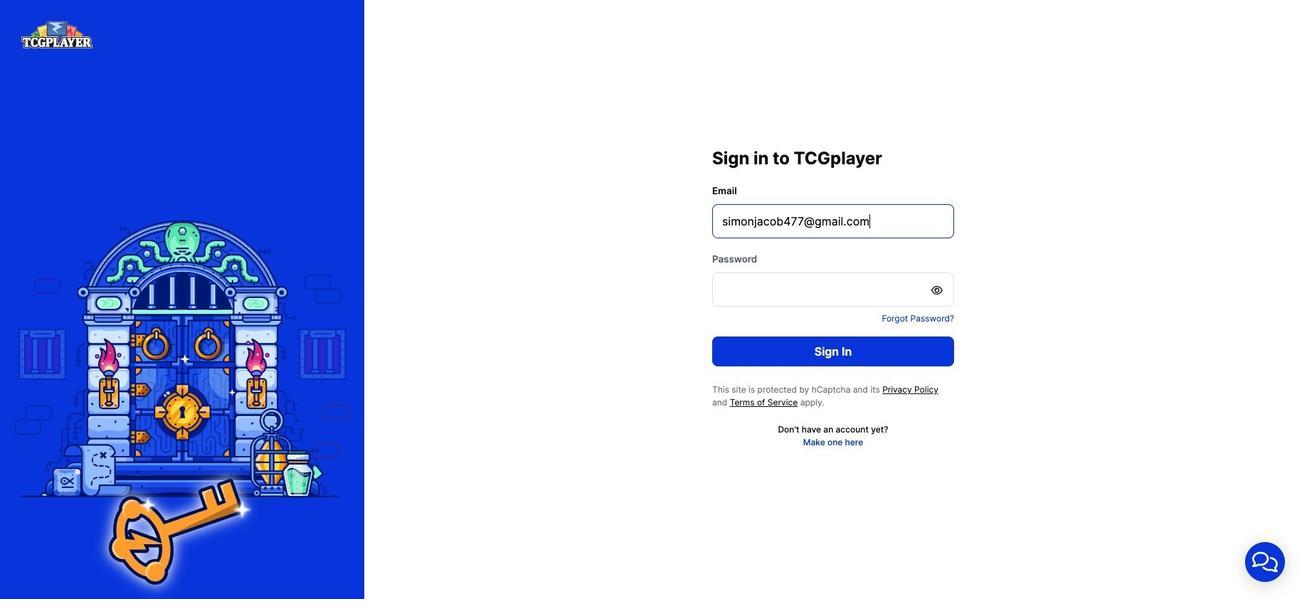 Task type: locate. For each thing, give the bounding box(es) containing it.
hide your password button image
[[932, 285, 945, 295]]

application
[[1229, 525, 1303, 599]]



Task type: describe. For each thing, give the bounding box(es) containing it.
tcgplayer.com image
[[21, 21, 93, 48]]

Password password field
[[713, 273, 955, 307]]

Email email field
[[713, 204, 955, 238]]



Task type: vqa. For each thing, say whether or not it's contained in the screenshot.
the Gengar EX (114 Full Art) image in the bottom of the page
no



